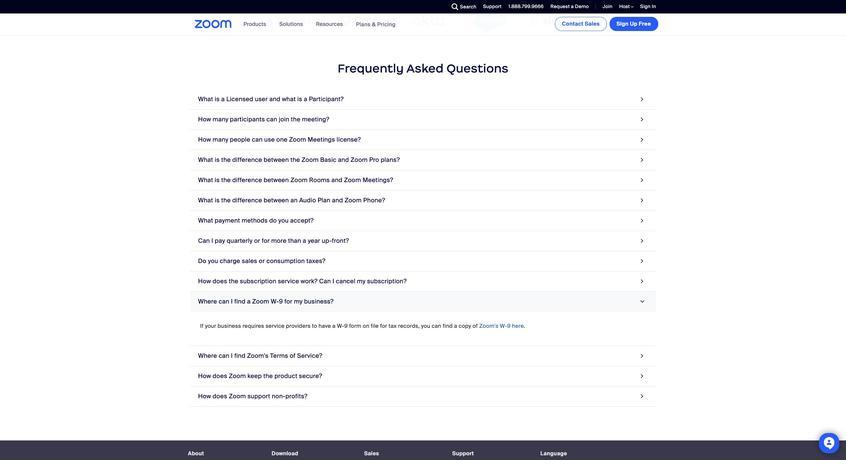 Task type: describe. For each thing, give the bounding box(es) containing it.
right image for i
[[639, 278, 646, 287]]

how does zoom keep the product secure? button
[[190, 367, 656, 387]]

what payment methods do you accept? button
[[190, 211, 656, 232]]

an
[[291, 197, 298, 205]]

right image for is
[[639, 95, 646, 104]]

pro
[[369, 156, 379, 164]]

sign in
[[641, 3, 656, 9]]

year
[[308, 237, 320, 245]]

business?
[[304, 298, 334, 306]]

taxes?
[[307, 258, 326, 266]]

2 horizontal spatial w-
[[500, 323, 508, 330]]

where can i find a zoom w-9 for my business?
[[198, 298, 334, 306]]

difference for the
[[232, 156, 262, 164]]

than
[[288, 237, 301, 245]]

solutions
[[279, 21, 303, 28]]

is for what is a licensed user and what is a participant?
[[215, 95, 220, 103]]

form
[[349, 323, 362, 330]]

contact
[[562, 20, 584, 27]]

zoom's inside dropdown button
[[247, 353, 269, 361]]

up
[[630, 20, 638, 27]]

does for how does the subscription service work? can i cancel my subscription?
[[213, 278, 227, 286]]

to
[[312, 323, 317, 330]]

what for what is the difference between the zoom basic and zoom pro plans?
[[198, 156, 213, 164]]

banner containing contact sales
[[187, 14, 660, 35]]

for inside can i pay quarterly or for more than a year up-front? dropdown button
[[262, 237, 270, 245]]

can inside how many participants can join the meeting? dropdown button
[[267, 116, 277, 124]]

solutions button
[[279, 14, 306, 35]]

0 vertical spatial you
[[279, 217, 289, 225]]

find for 9
[[234, 298, 246, 306]]

sign for sign in
[[641, 3, 651, 9]]

cancel
[[336, 278, 356, 286]]

right image for plan
[[639, 196, 646, 206]]

language
[[541, 451, 567, 458]]

where can i find a zoom w-9 for my business? button
[[190, 292, 656, 313]]

a down subscription
[[247, 298, 251, 306]]

one
[[277, 136, 288, 144]]

i left cancel
[[333, 278, 335, 286]]

1 vertical spatial find
[[443, 323, 453, 330]]

sign up free button
[[610, 17, 658, 31]]

request
[[551, 3, 570, 9]]

what is a licensed user and what is a participant? button
[[190, 90, 656, 110]]

right image for than
[[639, 237, 646, 246]]

what is the difference between zoom rooms and zoom meetings? button
[[190, 171, 656, 191]]

is for what is the difference between zoom rooms and zoom meetings?
[[215, 176, 220, 185]]

search button
[[447, 0, 478, 14]]

right image for service?
[[639, 352, 646, 361]]

plans & pricing
[[356, 21, 396, 28]]

zoom left the keep
[[229, 373, 246, 381]]

what is the difference between an audio plan and zoom phone? button
[[190, 191, 656, 211]]

a left year
[[303, 237, 306, 245]]

have
[[319, 323, 331, 330]]

about link
[[188, 451, 204, 458]]

0 horizontal spatial you
[[208, 258, 218, 266]]

product
[[275, 373, 298, 381]]

can i pay quarterly or for more than a year up-front?
[[198, 237, 349, 245]]

2 horizontal spatial for
[[380, 323, 387, 330]]

what for what payment methods do you accept?
[[198, 217, 213, 225]]

rooms
[[309, 176, 330, 185]]

what
[[282, 95, 296, 103]]

product information navigation
[[239, 14, 401, 35]]

copy
[[459, 323, 471, 330]]

how for how many people can use one zoom meetings license?
[[198, 136, 211, 144]]

how for how does the subscription service work? can i cancel my subscription?
[[198, 278, 211, 286]]

your
[[205, 323, 216, 330]]

user
[[255, 95, 268, 103]]

use
[[264, 136, 275, 144]]

zoom right one
[[289, 136, 306, 144]]

how does zoom support non-profits? button
[[190, 387, 656, 408]]

many for people
[[213, 136, 229, 144]]

consumption
[[267, 258, 305, 266]]

what is the difference between zoom rooms and zoom meetings?
[[198, 176, 393, 185]]

1 vertical spatial can
[[319, 278, 331, 286]]

request a demo
[[551, 3, 589, 9]]

products
[[244, 21, 266, 28]]

1 horizontal spatial w-
[[337, 323, 345, 330]]

my for business?
[[294, 298, 303, 306]]

do
[[269, 217, 277, 225]]

audio
[[299, 197, 316, 205]]

subscription
[[240, 278, 276, 286]]

basic
[[320, 156, 337, 164]]

providers
[[286, 323, 311, 330]]

between for the
[[264, 156, 289, 164]]

0 vertical spatial zoom's
[[480, 323, 499, 330]]

0 vertical spatial can
[[198, 237, 210, 245]]

i inside dropdown button
[[231, 353, 233, 361]]

what is the difference between the zoom basic and zoom pro plans? button
[[190, 150, 656, 171]]

payment
[[215, 217, 240, 225]]

secure?
[[299, 373, 322, 381]]

the inside how many participants can join the meeting? dropdown button
[[291, 116, 301, 124]]

zoom's w-9 here link
[[480, 323, 524, 330]]

how does the subscription service work? can i cancel my subscription?
[[198, 278, 407, 286]]

frequently
[[338, 61, 404, 76]]

and right rooms at the left of the page
[[332, 176, 343, 185]]

how for how does zoom keep the product secure?
[[198, 373, 211, 381]]

the inside what is the difference between zoom rooms and zoom meetings? dropdown button
[[221, 176, 231, 185]]

a left licensed
[[221, 95, 225, 103]]

what for what is the difference between zoom rooms and zoom meetings?
[[198, 176, 213, 185]]

asked
[[407, 61, 444, 76]]

difference for zoom
[[232, 176, 262, 185]]

1.888.799.9666
[[509, 3, 544, 9]]

pay
[[215, 237, 225, 245]]

how does zoom keep the product secure?
[[198, 373, 322, 381]]

right image inside how many participants can join the meeting? dropdown button
[[639, 115, 646, 124]]

join
[[279, 116, 290, 124]]

tab list inside the frequently asked questions main content
[[190, 90, 656, 408]]

what payment methods do you accept?
[[198, 217, 314, 225]]

right image for taxes?
[[639, 257, 646, 266]]

host
[[620, 3, 631, 9]]

can inside where can i find a zoom w-9 for my business? dropdown button
[[219, 298, 230, 306]]

plan
[[318, 197, 331, 205]]

w- inside dropdown button
[[271, 298, 279, 306]]

how does the subscription service work? can i cancel my subscription? button
[[190, 272, 656, 292]]

a left demo
[[571, 3, 574, 9]]

and right user
[[269, 95, 281, 103]]

free
[[639, 20, 651, 27]]

plans
[[356, 21, 371, 28]]

if your business requires service providers to have a w-9 form on file for tax records, you can find a copy of zoom's w-9 here .
[[200, 323, 526, 330]]

frequently asked questions
[[338, 61, 509, 76]]

pricing
[[377, 21, 396, 28]]

&
[[372, 21, 376, 28]]

many for participants
[[213, 116, 229, 124]]



Task type: locate. For each thing, give the bounding box(es) containing it.
is for what is the difference between an audio plan and zoom phone?
[[215, 197, 220, 205]]

how many participants can join the meeting? button
[[190, 110, 656, 130]]

for right the file
[[380, 323, 387, 330]]

front?
[[332, 237, 349, 245]]

where inside dropdown button
[[198, 298, 217, 306]]

0 vertical spatial difference
[[232, 156, 262, 164]]

what is the difference between the zoom basic and zoom pro plans?
[[198, 156, 400, 164]]

the inside how does the subscription service work? can i cancel my subscription? dropdown button
[[229, 278, 238, 286]]

file
[[371, 323, 379, 330]]

where for where can i find a zoom w-9 for my business?
[[198, 298, 217, 306]]

zoom's
[[480, 323, 499, 330], [247, 353, 269, 361]]

right image inside where can i find zoom's terms of service? dropdown button
[[639, 352, 646, 361]]

how many people can use one zoom meetings license? button
[[190, 130, 656, 150]]

participants
[[230, 116, 265, 124]]

0 vertical spatial my
[[357, 278, 366, 286]]

2 vertical spatial you
[[421, 323, 431, 330]]

right image inside how does zoom support non-profits? "dropdown button"
[[639, 393, 646, 402]]

3 between from the top
[[264, 197, 289, 205]]

does for how does zoom support non-profits?
[[213, 393, 227, 401]]

what for what is a licensed user and what is a participant?
[[198, 95, 213, 103]]

or for sales
[[259, 258, 265, 266]]

for
[[262, 237, 270, 245], [285, 298, 293, 306], [380, 323, 387, 330]]

of right "copy"
[[473, 323, 478, 330]]

on
[[363, 323, 370, 330]]

join link up "meetings" navigation
[[603, 3, 613, 9]]

of inside dropdown button
[[290, 353, 296, 361]]

1 does from the top
[[213, 278, 227, 286]]

3 how from the top
[[198, 278, 211, 286]]

tax
[[389, 323, 397, 330]]

how for how does zoom support non-profits?
[[198, 393, 211, 401]]

1 vertical spatial you
[[208, 258, 218, 266]]

right image inside do you charge sales or consumption taxes? dropdown button
[[639, 257, 646, 266]]

1 vertical spatial or
[[259, 258, 265, 266]]

download
[[272, 451, 298, 458]]

a right have
[[333, 323, 336, 330]]

between inside dropdown button
[[264, 176, 289, 185]]

i
[[212, 237, 213, 245], [333, 278, 335, 286], [231, 298, 233, 306], [231, 353, 233, 361]]

1 horizontal spatial for
[[285, 298, 293, 306]]

0 vertical spatial sales
[[585, 20, 600, 27]]

right image
[[639, 156, 646, 165], [639, 176, 646, 185], [639, 217, 646, 226], [639, 257, 646, 266], [639, 393, 646, 402]]

more
[[271, 237, 287, 245]]

w-
[[271, 298, 279, 306], [337, 323, 345, 330], [500, 323, 508, 330]]

zoom inside "dropdown button"
[[229, 393, 246, 401]]

1 vertical spatial of
[[290, 353, 296, 361]]

where can i find zoom's terms of service?
[[198, 353, 323, 361]]

service right requires
[[266, 323, 285, 330]]

right image inside where can i find a zoom w-9 for my business? dropdown button
[[638, 299, 647, 305]]

0 vertical spatial of
[[473, 323, 478, 330]]

find for service?
[[234, 353, 246, 361]]

does inside "dropdown button"
[[213, 393, 227, 401]]

1 horizontal spatial can
[[319, 278, 331, 286]]

9
[[279, 298, 283, 306], [345, 323, 348, 330], [507, 323, 511, 330]]

zoom's right "copy"
[[480, 323, 499, 330]]

join link left host
[[598, 0, 615, 14]]

sign left in
[[641, 3, 651, 9]]

can left pay
[[198, 237, 210, 245]]

1 vertical spatial zoom's
[[247, 353, 269, 361]]

1 vertical spatial support
[[453, 451, 474, 458]]

subscription?
[[367, 278, 407, 286]]

right image inside what is the difference between the zoom basic and zoom pro plans? dropdown button
[[639, 156, 646, 165]]

right image inside how does the subscription service work? can i cancel my subscription? dropdown button
[[639, 278, 646, 287]]

1 vertical spatial many
[[213, 136, 229, 144]]

2 many from the top
[[213, 136, 229, 144]]

2 vertical spatial find
[[234, 353, 246, 361]]

meetings
[[308, 136, 335, 144]]

1 horizontal spatial my
[[357, 278, 366, 286]]

difference inside dropdown button
[[232, 176, 262, 185]]

for left more
[[262, 237, 270, 245]]

many left participants
[[213, 116, 229, 124]]

service for providers
[[266, 323, 285, 330]]

resources button
[[316, 14, 346, 35]]

here
[[512, 323, 524, 330]]

service inside dropdown button
[[278, 278, 299, 286]]

1 horizontal spatial zoom's
[[480, 323, 499, 330]]

1 right image from the top
[[639, 156, 646, 165]]

1 vertical spatial for
[[285, 298, 293, 306]]

0 horizontal spatial my
[[294, 298, 303, 306]]

1 vertical spatial does
[[213, 373, 227, 381]]

9 inside where can i find a zoom w-9 for my business? dropdown button
[[279, 298, 283, 306]]

1 difference from the top
[[232, 156, 262, 164]]

zoom down what is the difference between the zoom basic and zoom pro plans?
[[291, 176, 308, 185]]

i left pay
[[212, 237, 213, 245]]

2 where from the top
[[198, 353, 217, 361]]

right image inside how many people can use one zoom meetings license? dropdown button
[[639, 136, 646, 145]]

zoom left support
[[229, 393, 246, 401]]

between up what is the difference between an audio plan and zoom phone?
[[264, 176, 289, 185]]

9 down how does the subscription service work? can i cancel my subscription?
[[279, 298, 283, 306]]

sales
[[242, 258, 257, 266]]

sign up free
[[617, 20, 651, 27]]

zoom left phone?
[[345, 197, 362, 205]]

0 horizontal spatial of
[[290, 353, 296, 361]]

1 horizontal spatial 9
[[345, 323, 348, 330]]

terms
[[270, 353, 288, 361]]

service
[[278, 278, 299, 286], [266, 323, 285, 330]]

profits?
[[286, 393, 308, 401]]

service for work?
[[278, 278, 299, 286]]

a right "what"
[[304, 95, 308, 103]]

2 vertical spatial for
[[380, 323, 387, 330]]

for down how does the subscription service work? can i cancel my subscription?
[[285, 298, 293, 306]]

1 where from the top
[[198, 298, 217, 306]]

you
[[279, 217, 289, 225], [208, 258, 218, 266], [421, 323, 431, 330]]

3 does from the top
[[213, 393, 227, 401]]

4 right image from the top
[[639, 257, 646, 266]]

1 between from the top
[[264, 156, 289, 164]]

9 left here
[[507, 323, 511, 330]]

can left use
[[252, 136, 263, 144]]

0 vertical spatial where
[[198, 298, 217, 306]]

2 horizontal spatial you
[[421, 323, 431, 330]]

right image inside what is the difference between an audio plan and zoom phone? dropdown button
[[639, 196, 646, 206]]

and right plan
[[332, 197, 343, 205]]

9 left form
[[345, 323, 348, 330]]

right image inside what is a licensed user and what is a participant? dropdown button
[[639, 95, 646, 104]]

where down your
[[198, 353, 217, 361]]

w- down subscription
[[271, 298, 279, 306]]

service?
[[297, 353, 323, 361]]

methods
[[242, 217, 268, 225]]

1 vertical spatial sign
[[617, 20, 629, 27]]

difference
[[232, 156, 262, 164], [232, 176, 262, 185], [232, 197, 262, 205]]

and right basic
[[338, 156, 349, 164]]

sign inside button
[[617, 20, 629, 27]]

find
[[234, 298, 246, 306], [443, 323, 453, 330], [234, 353, 246, 361]]

meeting?
[[302, 116, 330, 124]]

0 horizontal spatial w-
[[271, 298, 279, 306]]

quarterly
[[227, 237, 253, 245]]

what
[[198, 95, 213, 103], [198, 156, 213, 164], [198, 176, 213, 185], [198, 197, 213, 205], [198, 217, 213, 225]]

0 horizontal spatial zoom's
[[247, 353, 269, 361]]

of right terms
[[290, 353, 296, 361]]

what for what is the difference between an audio plan and zoom phone?
[[198, 197, 213, 205]]

find up business
[[234, 298, 246, 306]]

1 vertical spatial sales
[[364, 451, 379, 458]]

many left 'people'
[[213, 136, 229, 144]]

can inside how many people can use one zoom meetings license? dropdown button
[[252, 136, 263, 144]]

0 horizontal spatial can
[[198, 237, 210, 245]]

meetings navigation
[[554, 14, 660, 32]]

does for how does zoom keep the product secure?
[[213, 373, 227, 381]]

w- left form
[[337, 323, 345, 330]]

2 vertical spatial between
[[264, 197, 289, 205]]

2 how from the top
[[198, 136, 211, 144]]

or right quarterly at the bottom
[[254, 237, 260, 245]]

can right records,
[[432, 323, 442, 330]]

how inside "dropdown button"
[[198, 393, 211, 401]]

if
[[200, 323, 204, 330]]

products button
[[244, 14, 269, 35]]

0 vertical spatial service
[[278, 278, 299, 286]]

0 vertical spatial or
[[254, 237, 260, 245]]

right image inside what payment methods do you accept? dropdown button
[[639, 217, 646, 226]]

1 horizontal spatial sign
[[641, 3, 651, 9]]

where for where can i find zoom's terms of service?
[[198, 353, 217, 361]]

3 right image from the top
[[639, 217, 646, 226]]

1 what from the top
[[198, 95, 213, 103]]

1 horizontal spatial sales
[[585, 20, 600, 27]]

0 vertical spatial sign
[[641, 3, 651, 9]]

service down consumption
[[278, 278, 299, 286]]

w- left here
[[500, 323, 508, 330]]

the
[[291, 116, 301, 124], [221, 156, 231, 164], [291, 156, 300, 164], [221, 176, 231, 185], [221, 197, 231, 205], [229, 278, 238, 286], [264, 373, 273, 381]]

1 vertical spatial my
[[294, 298, 303, 306]]

up-
[[322, 237, 332, 245]]

0 horizontal spatial 9
[[279, 298, 283, 306]]

people
[[230, 136, 250, 144]]

zoom down subscription
[[252, 298, 269, 306]]

participant?
[[309, 95, 344, 103]]

join link
[[598, 0, 615, 14], [603, 3, 613, 9]]

frequently asked questions main content
[[0, 0, 847, 441]]

how for how many participants can join the meeting?
[[198, 116, 211, 124]]

0 vertical spatial for
[[262, 237, 270, 245]]

i up business
[[231, 298, 233, 306]]

zoom left meetings?
[[344, 176, 361, 185]]

2 difference from the top
[[232, 176, 262, 185]]

5 how from the top
[[198, 393, 211, 401]]

right image for rooms
[[639, 176, 646, 185]]

can i pay quarterly or for more than a year up-front? button
[[190, 232, 656, 252]]

where inside dropdown button
[[198, 353, 217, 361]]

2 right image from the top
[[639, 176, 646, 185]]

my for subscription?
[[357, 278, 366, 286]]

2 vertical spatial does
[[213, 393, 227, 401]]

zoom logo image
[[195, 20, 232, 28]]

of
[[473, 323, 478, 330], [290, 353, 296, 361]]

a left "copy"
[[454, 323, 458, 330]]

can down business
[[219, 353, 230, 361]]

0 vertical spatial many
[[213, 116, 229, 124]]

is for what is the difference between the zoom basic and zoom pro plans?
[[215, 156, 220, 164]]

zoom left basic
[[302, 156, 319, 164]]

5 what from the top
[[198, 217, 213, 225]]

does
[[213, 278, 227, 286], [213, 373, 227, 381], [213, 393, 227, 401]]

0 vertical spatial support
[[483, 3, 502, 9]]

license?
[[337, 136, 361, 144]]

my right cancel
[[357, 278, 366, 286]]

work?
[[301, 278, 318, 286]]

a
[[571, 3, 574, 9], [221, 95, 225, 103], [304, 95, 308, 103], [303, 237, 306, 245], [247, 298, 251, 306], [333, 323, 336, 330], [454, 323, 458, 330]]

sign
[[641, 3, 651, 9], [617, 20, 629, 27]]

right image inside can i pay quarterly or for more than a year up-front? dropdown button
[[639, 237, 646, 246]]

0 vertical spatial between
[[264, 156, 289, 164]]

questions
[[447, 61, 509, 76]]

how many participants can join the meeting?
[[198, 116, 330, 124]]

can up business
[[219, 298, 230, 306]]

right image for meetings
[[639, 136, 646, 145]]

about
[[188, 451, 204, 458]]

3 difference from the top
[[232, 197, 262, 205]]

4 what from the top
[[198, 197, 213, 205]]

meetings?
[[363, 176, 393, 185]]

the inside what is the difference between an audio plan and zoom phone? dropdown button
[[221, 197, 231, 205]]

1 vertical spatial where
[[198, 353, 217, 361]]

1 vertical spatial service
[[266, 323, 285, 330]]

zoom's up how does zoom keep the product secure?
[[247, 353, 269, 361]]

can left join
[[267, 116, 277, 124]]

plans & pricing link
[[356, 21, 396, 28], [356, 21, 396, 28]]

1 how from the top
[[198, 116, 211, 124]]

4 how from the top
[[198, 373, 211, 381]]

1 horizontal spatial support
[[483, 3, 502, 9]]

sales inside "meetings" navigation
[[585, 20, 600, 27]]

find inside dropdown button
[[234, 298, 246, 306]]

the inside how does zoom keep the product secure? dropdown button
[[264, 373, 273, 381]]

right image for 9
[[638, 299, 647, 305]]

0 vertical spatial find
[[234, 298, 246, 306]]

2 does from the top
[[213, 373, 227, 381]]

0 horizontal spatial sign
[[617, 20, 629, 27]]

2 what from the top
[[198, 156, 213, 164]]

2 between from the top
[[264, 176, 289, 185]]

2 vertical spatial difference
[[232, 197, 262, 205]]

sign for sign up free
[[617, 20, 629, 27]]

between down how many people can use one zoom meetings license? on the left top of page
[[264, 156, 289, 164]]

business
[[218, 323, 241, 330]]

records,
[[398, 323, 420, 330]]

right image for zoom
[[639, 156, 646, 165]]

is
[[215, 95, 220, 103], [298, 95, 302, 103], [215, 156, 220, 164], [215, 176, 220, 185], [215, 197, 220, 205]]

0 horizontal spatial support
[[453, 451, 474, 458]]

1 many from the top
[[213, 116, 229, 124]]

do you charge sales or consumption taxes? button
[[190, 252, 656, 272]]

plans?
[[381, 156, 400, 164]]

what is the difference between an audio plan and zoom phone?
[[198, 197, 385, 205]]

do you charge sales or consumption taxes?
[[198, 258, 326, 266]]

sales link
[[364, 451, 379, 458]]

do
[[198, 258, 207, 266]]

join
[[603, 3, 613, 9]]

for inside where can i find a zoom w-9 for my business? dropdown button
[[285, 298, 293, 306]]

how many people can use one zoom meetings license?
[[198, 136, 361, 144]]

find inside dropdown button
[[234, 353, 246, 361]]

1 vertical spatial difference
[[232, 176, 262, 185]]

can
[[267, 116, 277, 124], [252, 136, 263, 144], [219, 298, 230, 306], [432, 323, 442, 330], [219, 353, 230, 361]]

support
[[248, 393, 270, 401]]

.
[[524, 323, 526, 330]]

search
[[460, 4, 477, 10]]

between
[[264, 156, 289, 164], [264, 176, 289, 185], [264, 197, 289, 205]]

0 vertical spatial does
[[213, 278, 227, 286]]

1 horizontal spatial of
[[473, 323, 478, 330]]

i down business
[[231, 353, 233, 361]]

tab list containing what is a licensed user and what is a participant?
[[190, 90, 656, 408]]

banner
[[187, 14, 660, 35]]

tab list
[[190, 90, 656, 408]]

3 what from the top
[[198, 176, 213, 185]]

many inside how many participants can join the meeting? dropdown button
[[213, 116, 229, 124]]

0 horizontal spatial for
[[262, 237, 270, 245]]

many inside how many people can use one zoom meetings license? dropdown button
[[213, 136, 229, 144]]

zoom left pro
[[351, 156, 368, 164]]

right image inside how does zoom keep the product secure? dropdown button
[[639, 373, 646, 382]]

or right sales
[[259, 258, 265, 266]]

1 horizontal spatial you
[[279, 217, 289, 225]]

host button
[[620, 3, 634, 10]]

0 horizontal spatial sales
[[364, 451, 379, 458]]

sign left up
[[617, 20, 629, 27]]

contact sales link
[[555, 17, 607, 31]]

find left "copy"
[[443, 323, 453, 330]]

and
[[269, 95, 281, 103], [338, 156, 349, 164], [332, 176, 343, 185], [332, 197, 343, 205]]

can right the work?
[[319, 278, 331, 286]]

find up how does zoom keep the product secure?
[[234, 353, 246, 361]]

right image
[[639, 95, 646, 104], [639, 115, 646, 124], [639, 136, 646, 145], [639, 196, 646, 206], [639, 237, 646, 246], [639, 278, 646, 287], [638, 299, 647, 305], [639, 352, 646, 361], [639, 373, 646, 382]]

can inside where can i find zoom's terms of service? dropdown button
[[219, 353, 230, 361]]

contact sales
[[562, 20, 600, 27]]

accept?
[[290, 217, 314, 225]]

resources
[[316, 21, 343, 28]]

how does zoom support non-profits?
[[198, 393, 308, 401]]

difference for an
[[232, 197, 262, 205]]

2 horizontal spatial 9
[[507, 323, 511, 330]]

1 vertical spatial between
[[264, 176, 289, 185]]

where up your
[[198, 298, 217, 306]]

download link
[[272, 451, 298, 458]]

zoom
[[289, 136, 306, 144], [302, 156, 319, 164], [351, 156, 368, 164], [291, 176, 308, 185], [344, 176, 361, 185], [345, 197, 362, 205], [252, 298, 269, 306], [229, 373, 246, 381], [229, 393, 246, 401]]

between left an
[[264, 197, 289, 205]]

keep
[[248, 373, 262, 381]]

right image inside what is the difference between zoom rooms and zoom meetings? dropdown button
[[639, 176, 646, 185]]

between for zoom
[[264, 176, 289, 185]]

5 right image from the top
[[639, 393, 646, 402]]

between for an
[[264, 197, 289, 205]]

my left business?
[[294, 298, 303, 306]]

or for quarterly
[[254, 237, 260, 245]]

phone?
[[363, 197, 385, 205]]

support
[[483, 3, 502, 9], [453, 451, 474, 458]]



Task type: vqa. For each thing, say whether or not it's contained in the screenshot.
the bottommost you
yes



